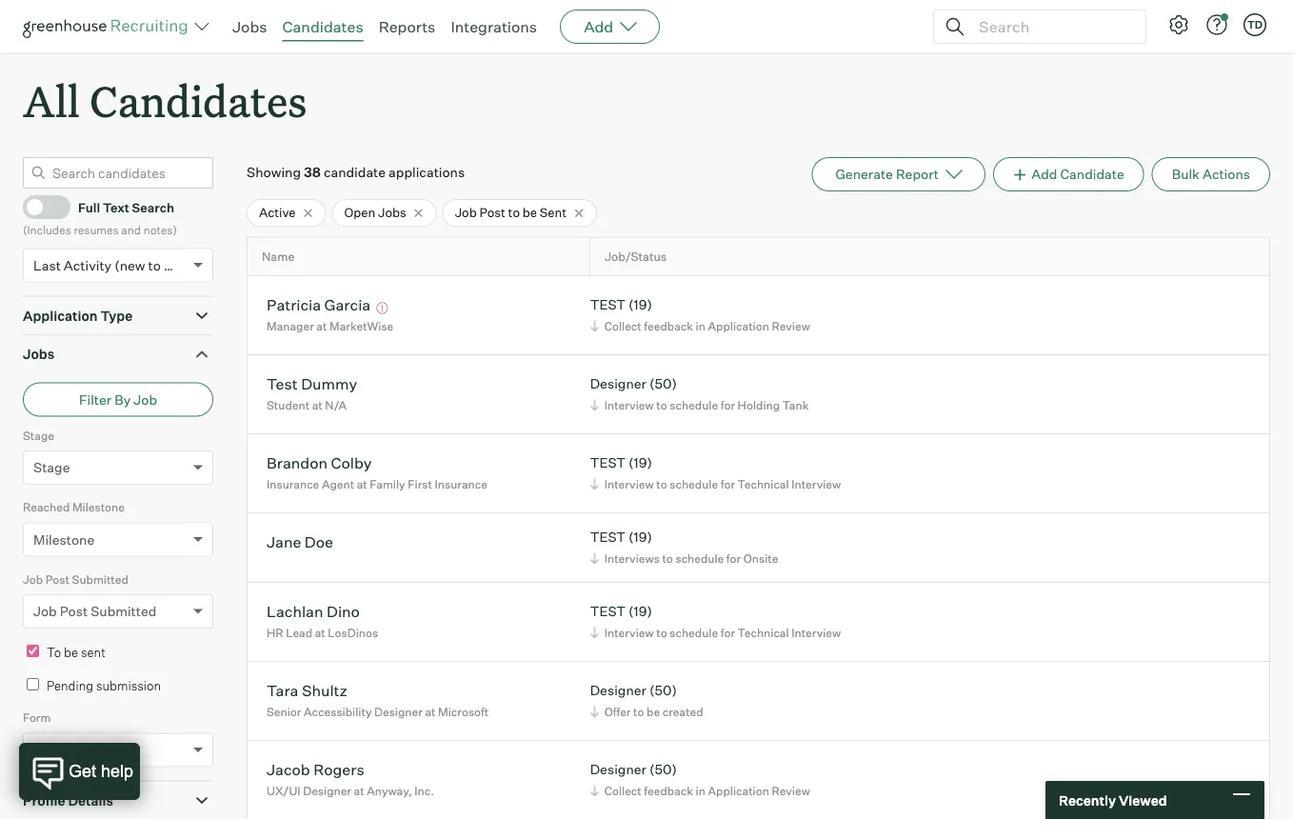 Task type: vqa. For each thing, say whether or not it's contained in the screenshot.
strategy to the right
no



Task type: describe. For each thing, give the bounding box(es) containing it.
job/status
[[605, 249, 667, 264]]

full
[[78, 200, 100, 215]]

checkmark image
[[31, 200, 46, 213]]

1 horizontal spatial be
[[523, 205, 537, 220]]

family
[[370, 477, 405, 491]]

to be sent
[[47, 645, 106, 660]]

review for (19)
[[772, 319, 810, 333]]

test for hr lead at losdinos
[[590, 603, 626, 620]]

sent
[[81, 645, 106, 660]]

lead
[[286, 626, 313, 640]]

marketwise
[[330, 319, 394, 333]]

full text search (includes resumes and notes)
[[23, 200, 177, 237]]

at inside test dummy student at n/a
[[312, 398, 323, 412]]

1 vertical spatial milestone
[[33, 531, 95, 548]]

to inside 'designer (50) interview to schedule for holding tank'
[[657, 398, 667, 412]]

test dummy link
[[267, 374, 357, 396]]

at inside tara shultz senior accessibility designer at microsoft
[[425, 705, 436, 719]]

bulk actions link
[[1152, 157, 1271, 192]]

a
[[75, 742, 83, 758]]

reached milestone element
[[23, 498, 213, 570]]

be inside designer (50) offer to be created
[[647, 705, 660, 719]]

text
[[103, 200, 129, 215]]

brandon colby insurance agent at family first insurance
[[267, 453, 488, 491]]

interview for lachlan dino
[[605, 626, 654, 640]]

sent
[[540, 205, 567, 220]]

test (19) interviews to schedule for onsite
[[590, 529, 779, 565]]

at inside lachlan dino hr lead at losdinos
[[315, 626, 326, 640]]

integrations
[[451, 17, 537, 36]]

Pending submission checkbox
[[27, 678, 39, 691]]

bulk actions
[[1172, 166, 1251, 183]]

ux/ui
[[267, 784, 301, 798]]

candidate
[[1061, 166, 1125, 183]]

agent
[[322, 477, 354, 491]]

microsoft
[[438, 705, 489, 719]]

application for designer
[[708, 784, 770, 798]]

viewed
[[1119, 792, 1167, 808]]

last activity (new to old) option
[[33, 257, 188, 274]]

candidate reports are now available! apply filters and select "view in app" element
[[812, 157, 986, 192]]

recently
[[1059, 792, 1116, 808]]

job post to be sent
[[455, 205, 567, 220]]

senior
[[267, 705, 301, 719]]

to inside designer (50) offer to be created
[[633, 705, 644, 719]]

1 vertical spatial job post submitted
[[33, 603, 157, 620]]

application type
[[23, 307, 133, 324]]

inc.
[[415, 784, 434, 798]]

schedule for colby
[[670, 477, 718, 491]]

0 vertical spatial post
[[480, 205, 506, 220]]

review for (50)
[[772, 784, 810, 798]]

for for dino
[[721, 626, 735, 640]]

0 vertical spatial candidates
[[282, 17, 364, 36]]

profile details
[[23, 792, 113, 809]]

jobs link
[[232, 17, 267, 36]]

To be sent checkbox
[[27, 645, 39, 657]]

1 vertical spatial stage
[[33, 459, 70, 476]]

created
[[663, 705, 704, 719]]

name
[[262, 249, 295, 264]]

jane doe
[[267, 532, 333, 551]]

showing 38 candidate applications
[[247, 164, 465, 181]]

interview to schedule for technical interview link for colby
[[587, 475, 846, 493]]

0 vertical spatial submitted
[[72, 572, 128, 586]]

report
[[896, 166, 939, 183]]

and
[[121, 223, 141, 237]]

add for add
[[584, 17, 614, 36]]

jacob rogers link
[[267, 760, 365, 782]]

1 vertical spatial jobs
[[378, 205, 406, 220]]

type
[[100, 307, 133, 324]]

n/a
[[325, 398, 347, 412]]

pending
[[47, 678, 93, 694]]

holding
[[738, 398, 780, 412]]

designer (50) collect feedback in application review
[[590, 761, 810, 798]]

interview for test dummy
[[605, 398, 654, 412]]

select a form
[[33, 742, 118, 758]]

designer for designer (50) collect feedback in application review
[[590, 761, 647, 778]]

td
[[1248, 18, 1263, 31]]

brandon colby link
[[267, 453, 372, 475]]

38
[[304, 164, 321, 181]]

0 horizontal spatial be
[[64, 645, 78, 660]]

1 vertical spatial submitted
[[91, 603, 157, 620]]

hr
[[267, 626, 283, 640]]

student
[[267, 398, 310, 412]]

interview for brandon colby
[[605, 477, 654, 491]]

first
[[408, 477, 432, 491]]

shultz
[[302, 681, 347, 700]]

reports link
[[379, 17, 436, 36]]

generate report
[[836, 166, 939, 183]]

(19) for insurance agent at family first insurance
[[629, 455, 652, 471]]

test inside test (19) interviews to schedule for onsite
[[590, 529, 626, 545]]

doe
[[305, 532, 333, 551]]

details
[[68, 792, 113, 809]]

patricia garcia has been in application review for more than 5 days image
[[374, 303, 391, 314]]

onsite
[[744, 551, 779, 565]]

generate
[[836, 166, 893, 183]]

at inside jacob rogers ux/ui designer at anyway, inc.
[[354, 784, 364, 798]]

0 vertical spatial job post submitted
[[23, 572, 128, 586]]

job inside button
[[134, 391, 157, 408]]

2 vertical spatial post
[[60, 603, 88, 620]]

losdinos
[[328, 626, 378, 640]]

lachlan
[[267, 602, 323, 621]]

designer for designer (50) interview to schedule for holding tank
[[590, 375, 647, 392]]

configure image
[[1168, 13, 1191, 36]]

designer inside tara shultz senior accessibility designer at microsoft
[[374, 705, 423, 719]]

all
[[23, 72, 80, 129]]

lachlan dino hr lead at losdinos
[[267, 602, 378, 640]]

interviews to schedule for onsite link
[[587, 549, 783, 567]]

dummy
[[301, 374, 357, 393]]

filter by job
[[79, 391, 157, 408]]

designer (50) offer to be created
[[590, 682, 704, 719]]

technical for brandon colby
[[738, 477, 789, 491]]

recently viewed
[[1059, 792, 1167, 808]]

(50) inside designer (50) collect feedback in application review
[[650, 761, 677, 778]]

jacob rogers ux/ui designer at anyway, inc.
[[267, 760, 434, 798]]

1 horizontal spatial jobs
[[232, 17, 267, 36]]

collect for designer
[[605, 784, 642, 798]]

interview to schedule for holding tank link
[[587, 396, 814, 414]]

(includes
[[23, 223, 71, 237]]

at down the patricia garcia link
[[317, 319, 327, 333]]

add button
[[560, 10, 660, 44]]



Task type: locate. For each thing, give the bounding box(es) containing it.
schedule inside 'designer (50) interview to schedule for holding tank'
[[670, 398, 718, 412]]

(19) down the job/status
[[629, 296, 652, 313]]

post up to be sent
[[60, 603, 88, 620]]

application inside test (19) collect feedback in application review
[[708, 319, 770, 333]]

1 interview to schedule for technical interview link from the top
[[587, 475, 846, 493]]

(50) up offer to be created link
[[650, 682, 677, 699]]

2 (19) from the top
[[629, 455, 652, 471]]

garcia
[[324, 295, 371, 314]]

3 (50) from the top
[[650, 761, 677, 778]]

(19) inside test (19) interviews to schedule for onsite
[[629, 529, 652, 545]]

at left the n/a
[[312, 398, 323, 412]]

1 horizontal spatial form
[[86, 742, 118, 758]]

tara
[[267, 681, 299, 700]]

1 vertical spatial be
[[64, 645, 78, 660]]

active
[[259, 205, 296, 220]]

1 vertical spatial in
[[696, 784, 706, 798]]

feedback for (19)
[[644, 319, 693, 333]]

in inside designer (50) collect feedback in application review
[[696, 784, 706, 798]]

0 horizontal spatial add
[[584, 17, 614, 36]]

patricia garcia link
[[267, 295, 371, 317]]

test (19) collect feedback in application review
[[590, 296, 810, 333]]

application for test
[[708, 319, 770, 333]]

(50) for tara shultz
[[650, 682, 677, 699]]

to
[[508, 205, 520, 220], [148, 257, 161, 274], [657, 398, 667, 412], [657, 477, 667, 491], [662, 551, 673, 565], [657, 626, 667, 640], [633, 705, 644, 719]]

0 vertical spatial be
[[523, 205, 537, 220]]

add candidate link
[[993, 157, 1145, 192]]

1 vertical spatial interview to schedule for technical interview link
[[587, 624, 846, 642]]

in up 'designer (50) interview to schedule for holding tank'
[[696, 319, 706, 333]]

application
[[23, 307, 98, 324], [708, 319, 770, 333], [708, 784, 770, 798]]

1 test from the top
[[590, 296, 626, 313]]

(19) up interviews
[[629, 529, 652, 545]]

interview to schedule for technical interview link down interviews to schedule for onsite link
[[587, 624, 846, 642]]

test for manager at marketwise
[[590, 296, 626, 313]]

interview to schedule for technical interview link for dino
[[587, 624, 846, 642]]

designer
[[590, 375, 647, 392], [590, 682, 647, 699], [374, 705, 423, 719], [590, 761, 647, 778], [303, 784, 351, 798]]

2 vertical spatial (50)
[[650, 761, 677, 778]]

schedule left holding
[[670, 398, 718, 412]]

feedback down created at the bottom right of page
[[644, 784, 693, 798]]

2 vertical spatial jobs
[[23, 346, 55, 363]]

at left microsoft
[[425, 705, 436, 719]]

0 vertical spatial milestone
[[72, 500, 125, 515]]

2 collect feedback in application review link from the top
[[587, 782, 815, 800]]

by
[[115, 391, 131, 408]]

collect down the "offer"
[[605, 784, 642, 798]]

candidate
[[324, 164, 386, 181]]

candidates right jobs link
[[282, 17, 364, 36]]

0 vertical spatial technical
[[738, 477, 789, 491]]

resumes
[[74, 223, 119, 237]]

add inside popup button
[[584, 17, 614, 36]]

2 review from the top
[[772, 784, 810, 798]]

1 technical from the top
[[738, 477, 789, 491]]

0 vertical spatial test (19) interview to schedule for technical interview
[[590, 455, 841, 491]]

2 horizontal spatial be
[[647, 705, 660, 719]]

at down rogers
[[354, 784, 364, 798]]

for left onsite
[[727, 551, 741, 565]]

interview to schedule for technical interview link up test (19) interviews to schedule for onsite
[[587, 475, 846, 493]]

for for colby
[[721, 477, 735, 491]]

at inside "brandon colby insurance agent at family first insurance"
[[357, 477, 367, 491]]

1 vertical spatial feedback
[[644, 784, 693, 798]]

0 horizontal spatial form
[[23, 711, 51, 725]]

post down reached at the left bottom of page
[[46, 572, 70, 586]]

0 vertical spatial stage
[[23, 428, 54, 443]]

integrations link
[[451, 17, 537, 36]]

(50) up interview to schedule for holding tank link
[[650, 375, 677, 392]]

tank
[[783, 398, 809, 412]]

in for (50)
[[696, 784, 706, 798]]

be right to
[[64, 645, 78, 660]]

test for insurance agent at family first insurance
[[590, 455, 626, 471]]

filter by job button
[[23, 383, 213, 417]]

0 horizontal spatial insurance
[[267, 477, 319, 491]]

2 (50) from the top
[[650, 682, 677, 699]]

job
[[455, 205, 477, 220], [134, 391, 157, 408], [23, 572, 43, 586], [33, 603, 57, 620]]

designer down jacob rogers link
[[303, 784, 351, 798]]

lachlan dino link
[[267, 602, 360, 624]]

collect for test
[[605, 319, 642, 333]]

2 technical from the top
[[738, 626, 789, 640]]

job post submitted up sent
[[33, 603, 157, 620]]

test inside test (19) collect feedback in application review
[[590, 296, 626, 313]]

0 horizontal spatial jobs
[[23, 346, 55, 363]]

1 vertical spatial candidates
[[90, 72, 307, 129]]

old)
[[164, 257, 188, 274]]

2 feedback from the top
[[644, 784, 693, 798]]

candidates link
[[282, 17, 364, 36]]

open jobs
[[344, 205, 406, 220]]

1 vertical spatial technical
[[738, 626, 789, 640]]

0 vertical spatial collect
[[605, 319, 642, 333]]

(19) for manager at marketwise
[[629, 296, 652, 313]]

0 vertical spatial form
[[23, 711, 51, 725]]

designer up interview to schedule for holding tank link
[[590, 375, 647, 392]]

insurance down brandon on the left bottom of the page
[[267, 477, 319, 491]]

patricia
[[267, 295, 321, 314]]

reached milestone
[[23, 500, 125, 515]]

insurance right first
[[435, 477, 488, 491]]

0 vertical spatial in
[[696, 319, 706, 333]]

form
[[23, 711, 51, 725], [86, 742, 118, 758]]

to inside test (19) interviews to schedule for onsite
[[662, 551, 673, 565]]

all candidates
[[23, 72, 307, 129]]

in for (19)
[[696, 319, 706, 333]]

feedback up 'designer (50) interview to schedule for holding tank'
[[644, 319, 693, 333]]

collect feedback in application review link
[[587, 317, 815, 335], [587, 782, 815, 800]]

milestone down reached milestone
[[33, 531, 95, 548]]

(50) inside designer (50) offer to be created
[[650, 682, 677, 699]]

3 (19) from the top
[[629, 529, 652, 545]]

0 vertical spatial add
[[584, 17, 614, 36]]

1 horizontal spatial insurance
[[435, 477, 488, 491]]

at right lead
[[315, 626, 326, 640]]

schedule for dummy
[[670, 398, 718, 412]]

for
[[721, 398, 735, 412], [721, 477, 735, 491], [727, 551, 741, 565], [721, 626, 735, 640]]

profile
[[23, 792, 65, 809]]

insurance
[[267, 477, 319, 491], [435, 477, 488, 491]]

feedback inside test (19) collect feedback in application review
[[644, 319, 693, 333]]

1 horizontal spatial add
[[1032, 166, 1058, 183]]

accessibility
[[304, 705, 372, 719]]

0 vertical spatial interview to schedule for technical interview link
[[587, 475, 846, 493]]

designer up the "offer"
[[590, 682, 647, 699]]

1 review from the top
[[772, 319, 810, 333]]

1 vertical spatial review
[[772, 784, 810, 798]]

1 vertical spatial test (19) interview to schedule for technical interview
[[590, 603, 841, 640]]

jobs right open
[[378, 205, 406, 220]]

for for dummy
[[721, 398, 735, 412]]

in down created at the bottom right of page
[[696, 784, 706, 798]]

filter
[[79, 391, 112, 408]]

for down interviews to schedule for onsite link
[[721, 626, 735, 640]]

test (19) interview to schedule for technical interview down interviews to schedule for onsite link
[[590, 603, 841, 640]]

review inside designer (50) collect feedback in application review
[[772, 784, 810, 798]]

notes)
[[143, 223, 177, 237]]

1 insurance from the left
[[267, 477, 319, 491]]

candidates down jobs link
[[90, 72, 307, 129]]

schedule up test (19) interviews to schedule for onsite
[[670, 477, 718, 491]]

2 collect from the top
[[605, 784, 642, 798]]

offer
[[605, 705, 631, 719]]

1 vertical spatial (50)
[[650, 682, 677, 699]]

add for add candidate
[[1032, 166, 1058, 183]]

tara shultz link
[[267, 681, 347, 703]]

(50) for test dummy
[[650, 375, 677, 392]]

activity
[[64, 257, 112, 274]]

collect inside designer (50) collect feedback in application review
[[605, 784, 642, 798]]

schedule for dino
[[670, 626, 718, 640]]

1 (50) from the top
[[650, 375, 677, 392]]

technical up onsite
[[738, 477, 789, 491]]

3 test from the top
[[590, 529, 626, 545]]

schedule inside test (19) interviews to schedule for onsite
[[676, 551, 724, 565]]

designer down the "offer"
[[590, 761, 647, 778]]

collect feedback in application review link up 'designer (50) interview to schedule for holding tank'
[[587, 317, 815, 335]]

(new
[[115, 257, 145, 274]]

stage element
[[23, 426, 213, 498]]

1 vertical spatial post
[[46, 572, 70, 586]]

test (19) interview to schedule for technical interview down interview to schedule for holding tank link
[[590, 455, 841, 491]]

review inside test (19) collect feedback in application review
[[772, 319, 810, 333]]

for left holding
[[721, 398, 735, 412]]

reached
[[23, 500, 70, 515]]

schedule left onsite
[[676, 551, 724, 565]]

feedback for (50)
[[644, 784, 693, 798]]

jobs
[[232, 17, 267, 36], [378, 205, 406, 220], [23, 346, 55, 363]]

form right a
[[86, 742, 118, 758]]

patricia garcia
[[267, 295, 371, 314]]

1 in from the top
[[696, 319, 706, 333]]

tara shultz senior accessibility designer at microsoft
[[267, 681, 489, 719]]

1 feedback from the top
[[644, 319, 693, 333]]

milestone
[[72, 500, 125, 515], [33, 531, 95, 548]]

at down colby
[[357, 477, 367, 491]]

2 horizontal spatial jobs
[[378, 205, 406, 220]]

jane doe link
[[267, 532, 333, 554]]

form element
[[23, 709, 213, 781]]

jobs left candidates link at top left
[[232, 17, 267, 36]]

collect feedback in application review link for test (19)
[[587, 317, 815, 335]]

designer right accessibility on the bottom left
[[374, 705, 423, 719]]

rogers
[[314, 760, 365, 779]]

test (19) interview to schedule for technical interview for dino
[[590, 603, 841, 640]]

2 interview to schedule for technical interview link from the top
[[587, 624, 846, 642]]

1 vertical spatial form
[[86, 742, 118, 758]]

last
[[33, 257, 61, 274]]

2 insurance from the left
[[435, 477, 488, 491]]

test
[[267, 374, 298, 393]]

4 test from the top
[[590, 603, 626, 620]]

designer inside 'designer (50) interview to schedule for holding tank'
[[590, 375, 647, 392]]

collect feedback in application review link down created at the bottom right of page
[[587, 782, 815, 800]]

Search candidates field
[[23, 157, 213, 189]]

interview to schedule for technical interview link
[[587, 475, 846, 493], [587, 624, 846, 642]]

in inside test (19) collect feedback in application review
[[696, 319, 706, 333]]

(19) for hr lead at losdinos
[[629, 603, 652, 620]]

4 (19) from the top
[[629, 603, 652, 620]]

(19) inside test (19) collect feedback in application review
[[629, 296, 652, 313]]

1 vertical spatial collect feedback in application review link
[[587, 782, 815, 800]]

job post submitted
[[23, 572, 128, 586], [33, 603, 157, 620]]

form down pending submission checkbox
[[23, 711, 51, 725]]

add candidate
[[1032, 166, 1125, 183]]

designer (50) interview to schedule for holding tank
[[590, 375, 809, 412]]

submitted down reached milestone element
[[72, 572, 128, 586]]

0 vertical spatial jobs
[[232, 17, 267, 36]]

designer inside designer (50) offer to be created
[[590, 682, 647, 699]]

feedback inside designer (50) collect feedback in application review
[[644, 784, 693, 798]]

td button
[[1240, 10, 1271, 40]]

be
[[523, 205, 537, 220], [64, 645, 78, 660], [647, 705, 660, 719]]

job post submitted down reached milestone element
[[23, 572, 128, 586]]

pending submission
[[47, 678, 161, 694]]

manager at marketwise
[[267, 319, 394, 333]]

jacob
[[267, 760, 310, 779]]

collect feedback in application review link for designer (50)
[[587, 782, 815, 800]]

for up test (19) interviews to schedule for onsite
[[721, 477, 735, 491]]

1 collect feedback in application review link from the top
[[587, 317, 815, 335]]

search
[[132, 200, 174, 215]]

0 vertical spatial (50)
[[650, 375, 677, 392]]

td button
[[1244, 13, 1267, 36]]

be left created at the bottom right of page
[[647, 705, 660, 719]]

be left sent
[[523, 205, 537, 220]]

post left sent
[[480, 205, 506, 220]]

dino
[[327, 602, 360, 621]]

designer for designer (50) offer to be created
[[590, 682, 647, 699]]

test dummy student at n/a
[[267, 374, 357, 412]]

designer inside jacob rogers ux/ui designer at anyway, inc.
[[303, 784, 351, 798]]

interview
[[605, 398, 654, 412], [605, 477, 654, 491], [792, 477, 841, 491], [605, 626, 654, 640], [792, 626, 841, 640]]

last activity (new to old)
[[33, 257, 188, 274]]

0 vertical spatial collect feedback in application review link
[[587, 317, 815, 335]]

anyway,
[[367, 784, 412, 798]]

for inside 'designer (50) interview to schedule for holding tank'
[[721, 398, 735, 412]]

test (19) interview to schedule for technical interview for colby
[[590, 455, 841, 491]]

schedule down interviews to schedule for onsite link
[[670, 626, 718, 640]]

candidates
[[282, 17, 364, 36], [90, 72, 307, 129]]

0 vertical spatial feedback
[[644, 319, 693, 333]]

generate report button
[[812, 157, 986, 192]]

technical down onsite
[[738, 626, 789, 640]]

stage
[[23, 428, 54, 443], [33, 459, 70, 476]]

open
[[344, 205, 376, 220]]

(50) down offer to be created link
[[650, 761, 677, 778]]

2 test (19) interview to schedule for technical interview from the top
[[590, 603, 841, 640]]

1 (19) from the top
[[629, 296, 652, 313]]

2 in from the top
[[696, 784, 706, 798]]

actions
[[1203, 166, 1251, 183]]

submitted up sent
[[91, 603, 157, 620]]

designer inside designer (50) collect feedback in application review
[[590, 761, 647, 778]]

1 vertical spatial collect
[[605, 784, 642, 798]]

1 vertical spatial add
[[1032, 166, 1058, 183]]

colby
[[331, 453, 372, 472]]

(19) down interviews
[[629, 603, 652, 620]]

collect down the job/status
[[605, 319, 642, 333]]

job post submitted element
[[23, 570, 213, 642]]

application inside designer (50) collect feedback in application review
[[708, 784, 770, 798]]

collect inside test (19) collect feedback in application review
[[605, 319, 642, 333]]

post
[[480, 205, 506, 220], [46, 572, 70, 586], [60, 603, 88, 620]]

2 vertical spatial be
[[647, 705, 660, 719]]

Search text field
[[974, 13, 1129, 40]]

(50)
[[650, 375, 677, 392], [650, 682, 677, 699], [650, 761, 677, 778]]

1 collect from the top
[[605, 319, 642, 333]]

(19) down interview to schedule for holding tank link
[[629, 455, 652, 471]]

reports
[[379, 17, 436, 36]]

jobs down application type
[[23, 346, 55, 363]]

for inside test (19) interviews to schedule for onsite
[[727, 551, 741, 565]]

interview inside 'designer (50) interview to schedule for holding tank'
[[605, 398, 654, 412]]

interviews
[[605, 551, 660, 565]]

greenhouse recruiting image
[[23, 15, 194, 38]]

2 test from the top
[[590, 455, 626, 471]]

schedule
[[670, 398, 718, 412], [670, 477, 718, 491], [676, 551, 724, 565], [670, 626, 718, 640]]

(50) inside 'designer (50) interview to schedule for holding tank'
[[650, 375, 677, 392]]

0 vertical spatial review
[[772, 319, 810, 333]]

milestone down stage element
[[72, 500, 125, 515]]

technical for lachlan dino
[[738, 626, 789, 640]]

1 test (19) interview to schedule for technical interview from the top
[[590, 455, 841, 491]]



